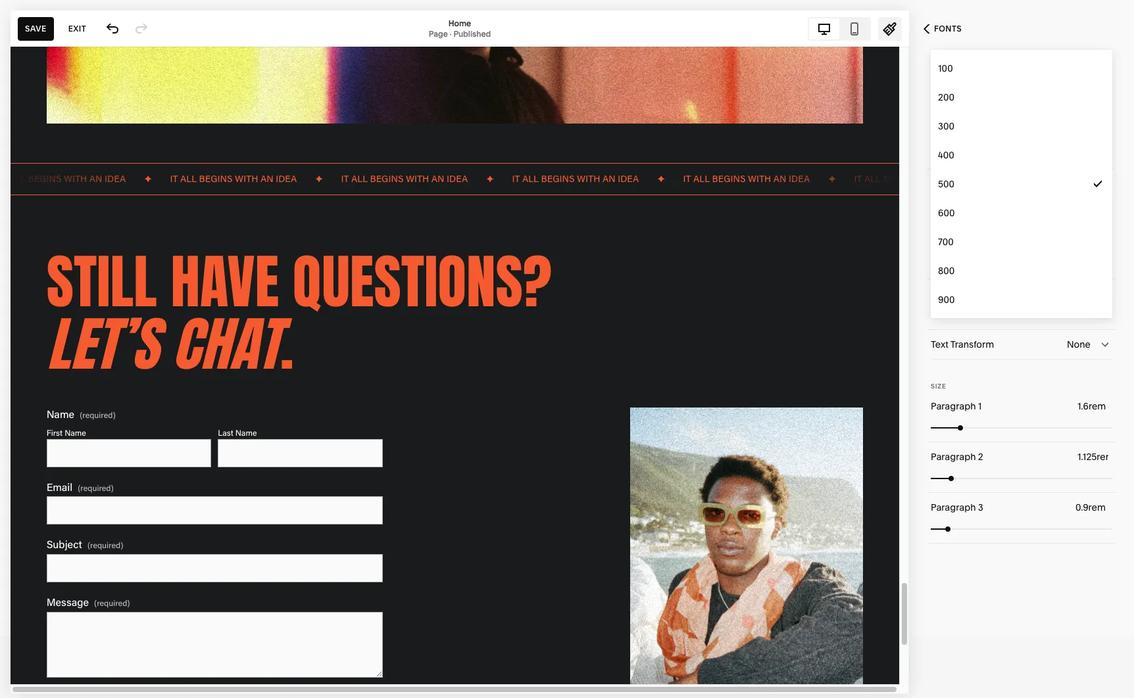 Task type: describe. For each thing, give the bounding box(es) containing it.
typically
[[1010, 80, 1051, 93]]

Paragraph 1 range field
[[931, 413, 1112, 442]]

300
[[938, 120, 955, 132]]

fonts button
[[909, 14, 976, 43]]

1 paragraphs from the top
[[931, 57, 1032, 80]]

size
[[931, 383, 946, 390]]

used
[[1054, 80, 1079, 93]]

paragraph for paragraph 1
[[931, 401, 976, 412]]

100
[[938, 62, 953, 74]]

paragraphs
[[931, 109, 989, 122]]

Paragraph 2 text field
[[1078, 450, 1109, 464]]

500
[[938, 178, 955, 190]]

200
[[938, 91, 955, 103]]

letter
[[931, 288, 956, 300]]

800
[[938, 265, 955, 277]]

site. inside paragraphs paragraphs are typically used for text sections. changes affect all paragraphs on your site.
[[1031, 109, 1051, 122]]

published
[[454, 29, 491, 38]]

2
[[978, 451, 983, 463]]

home
[[449, 18, 471, 28]]

spacing
[[958, 288, 994, 300]]

Letter Spacing range field
[[931, 301, 1112, 330]]

3
[[978, 502, 983, 514]]

paragraph 2
[[931, 451, 983, 463]]

exit
[[68, 23, 86, 33]]

home page · published
[[429, 18, 491, 38]]

are
[[991, 80, 1007, 93]]

Paragraph 3 text field
[[1076, 501, 1109, 515]]

affect
[[1047, 94, 1075, 107]]

upgrade
[[492, 675, 531, 687]]

sections.
[[952, 94, 997, 107]]

family
[[931, 149, 959, 161]]

out
[[621, 675, 636, 687]]

now
[[533, 675, 551, 687]]

0 horizontal spatial your
[[648, 675, 667, 687]]

days.
[[467, 675, 490, 687]]

14
[[456, 675, 465, 687]]

text
[[931, 94, 950, 107]]

700
[[938, 236, 954, 248]]

paragraph 1
[[931, 401, 982, 412]]

paragraph 3
[[931, 502, 983, 514]]

weight
[[931, 178, 962, 190]]

Weight field
[[931, 170, 1112, 199]]

height
[[952, 237, 981, 249]]

400
[[938, 149, 955, 161]]

in
[[446, 675, 454, 687]]



Task type: locate. For each thing, give the bounding box(es) containing it.
your
[[1006, 109, 1028, 122], [648, 675, 667, 687]]

Paragraph 3 range field
[[931, 515, 1112, 544]]

most
[[597, 675, 619, 687]]

0 vertical spatial your
[[1006, 109, 1028, 122]]

get
[[564, 675, 579, 687]]

0 vertical spatial site.
[[1031, 109, 1051, 122]]

1 vertical spatial site.
[[670, 675, 687, 687]]

2 paragraph from the top
[[931, 451, 976, 463]]

Line Height range field
[[931, 250, 1112, 279]]

all
[[1078, 94, 1089, 107]]

list box
[[931, 54, 1112, 314]]

·
[[450, 29, 452, 38]]

letter spacing
[[931, 288, 994, 300]]

line height
[[931, 237, 981, 249]]

3 paragraph from the top
[[931, 502, 976, 514]]

paragraph for paragraph 2
[[931, 451, 976, 463]]

1 horizontal spatial site.
[[1031, 109, 1051, 122]]

changes
[[1000, 94, 1045, 107]]

paragraph for paragraph 3
[[931, 502, 976, 514]]

1 horizontal spatial your
[[1006, 109, 1028, 122]]

your trial ends in 14 days. upgrade now to get the most out of your site.
[[382, 675, 687, 687]]

2 vertical spatial paragraph
[[931, 502, 976, 514]]

for
[[1081, 80, 1095, 93]]

0 vertical spatial paragraph
[[931, 401, 976, 412]]

paragraph
[[931, 401, 976, 412], [931, 451, 976, 463], [931, 502, 976, 514]]

paragraphs paragraphs are typically used for text sections. changes affect all paragraphs on your site.
[[931, 57, 1095, 122]]

line
[[931, 237, 949, 249]]

site. down changes
[[1031, 109, 1051, 122]]

paragraph down size
[[931, 401, 976, 412]]

site.
[[1031, 109, 1051, 122], [670, 675, 687, 687]]

on
[[991, 109, 1004, 122]]

your inside paragraphs paragraphs are typically used for text sections. changes affect all paragraphs on your site.
[[1006, 109, 1028, 122]]

your down changes
[[1006, 109, 1028, 122]]

save button
[[18, 17, 54, 40]]

page
[[429, 29, 448, 38]]

Paragraph 1 text field
[[1078, 399, 1109, 414]]

the
[[581, 675, 595, 687]]

exit button
[[61, 17, 94, 40]]

600
[[938, 207, 955, 219]]

list box containing 100
[[931, 54, 1112, 314]]

your
[[382, 675, 402, 687]]

paragraph left 3
[[931, 502, 976, 514]]

of
[[638, 675, 646, 687]]

1 vertical spatial paragraph
[[931, 451, 976, 463]]

paragraph left 2
[[931, 451, 976, 463]]

paragraphs
[[931, 57, 1032, 80], [931, 80, 988, 93]]

2 paragraphs from the top
[[931, 80, 988, 93]]

900
[[938, 294, 955, 306]]

Paragraph 2 range field
[[931, 464, 1112, 493]]

1 vertical spatial your
[[648, 675, 667, 687]]

tab list
[[809, 18, 870, 39]]

0 horizontal spatial site.
[[670, 675, 687, 687]]

fonts
[[934, 24, 962, 34]]

trial
[[404, 675, 420, 687]]

save
[[25, 23, 47, 33]]

your right 'of'
[[648, 675, 667, 687]]

1
[[978, 401, 982, 412]]

to
[[553, 675, 562, 687]]

site. right 'of'
[[670, 675, 687, 687]]

1 paragraph from the top
[[931, 401, 976, 412]]

ends
[[422, 675, 444, 687]]



Task type: vqa. For each thing, say whether or not it's contained in the screenshot.
the "1" related to Light 1
no



